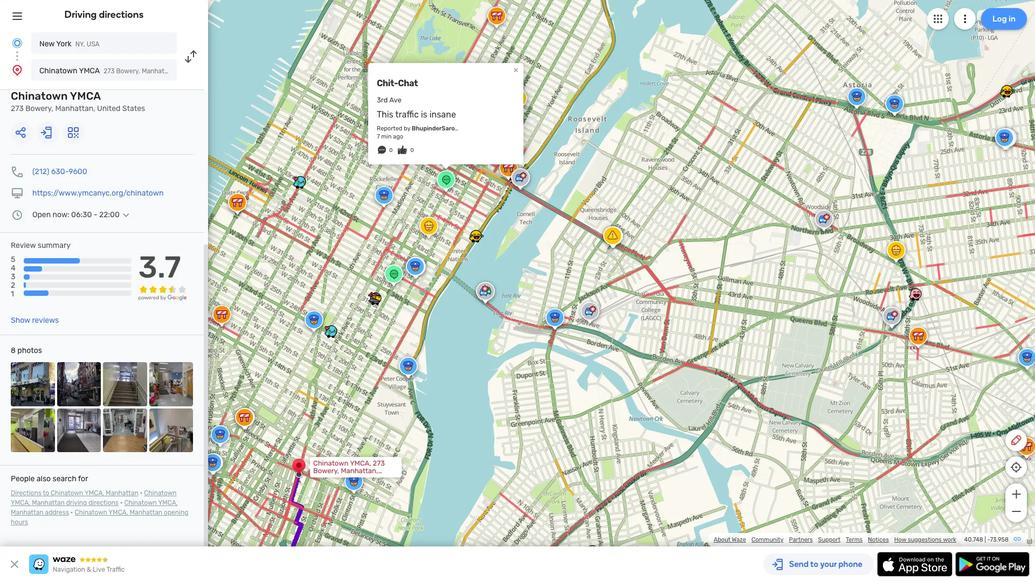 Task type: describe. For each thing, give the bounding box(es) containing it.
directions
[[11, 490, 41, 497]]

2 0 from the left
[[411, 147, 414, 154]]

bowery, inside chinatown ymca, 273 bowery, manhattan, united states
[[313, 467, 339, 475]]

terms link
[[846, 537, 863, 544]]

traffic
[[107, 566, 125, 574]]

york
[[56, 39, 72, 49]]

traffic
[[396, 110, 419, 120]]

driving
[[66, 500, 87, 507]]

1 horizontal spatial 273
[[104, 67, 115, 75]]

7
[[377, 133, 380, 140]]

manhattan, inside chinatown ymca, 273 bowery, manhattan, united states
[[341, 467, 378, 475]]

opening
[[164, 509, 188, 517]]

to
[[43, 490, 49, 497]]

support
[[819, 537, 841, 544]]

navigation & live traffic
[[53, 566, 125, 574]]

1
[[11, 290, 14, 299]]

5
[[11, 255, 15, 264]]

image 5 of chinatown ymca, manhattan image
[[11, 409, 55, 453]]

ave
[[390, 96, 402, 104]]

notices
[[869, 537, 889, 544]]

1 horizontal spatial bowery,
[[116, 67, 140, 75]]

&
[[87, 566, 91, 574]]

|
[[985, 537, 987, 544]]

chit-chat
[[377, 78, 418, 88]]

(212) 630-9600 link
[[32, 167, 87, 176]]

image 6 of chinatown ymca, manhattan image
[[57, 409, 101, 453]]

chinatown ymca, manhattan address link
[[11, 500, 178, 517]]

call image
[[11, 166, 24, 179]]

3rd ave
[[377, 96, 402, 104]]

630-
[[51, 167, 69, 176]]

8 photos
[[11, 346, 42, 356]]

manhattan for chinatown ymca, manhattan address
[[11, 509, 43, 517]]

0 horizontal spatial -
[[94, 210, 97, 220]]

link image
[[1014, 535, 1022, 544]]

work
[[944, 537, 957, 544]]

usa
[[87, 40, 100, 48]]

navigation
[[53, 566, 85, 574]]

ymca, for hours
[[109, 509, 128, 517]]

chinatown ymca, manhattan address
[[11, 500, 178, 517]]

manhattan for chinatown ymca, manhattan opening hours
[[130, 509, 162, 517]]

ymca, for directions
[[11, 500, 30, 507]]

united inside chinatown ymca, 273 bowery, manhattan, united states
[[313, 475, 335, 483]]

about
[[714, 537, 731, 544]]

https://www.ymcanyc.org/chinatown
[[32, 189, 164, 198]]

people
[[11, 475, 35, 484]]

image 8 of chinatown ymca, manhattan image
[[149, 409, 193, 453]]

0 vertical spatial manhattan,
[[142, 67, 176, 75]]

how
[[895, 537, 907, 544]]

show
[[11, 316, 30, 325]]

273 inside chinatown ymca, 273 bowery, manhattan, united states
[[373, 460, 385, 468]]

image 1 of chinatown ymca, manhattan image
[[11, 363, 55, 407]]

clock image
[[11, 209, 24, 222]]

people also search for
[[11, 475, 88, 484]]

computer image
[[11, 187, 24, 200]]

notices link
[[869, 537, 889, 544]]

open now: 06:30 - 22:00 button
[[32, 210, 133, 220]]

1 vertical spatial states
[[122, 104, 145, 113]]

directions to chinatown ymca, manhattan link
[[11, 490, 138, 497]]

chat
[[398, 78, 418, 88]]

is
[[421, 110, 428, 120]]

this traffic is insane reported by bhupindersaroyahappy 7 min ago
[[377, 110, 480, 140]]

zoom in image
[[1010, 488, 1024, 501]]

40.748
[[965, 537, 984, 544]]

show reviews
[[11, 316, 59, 325]]

also
[[37, 475, 51, 484]]

9600
[[69, 167, 87, 176]]

https://www.ymcanyc.org/chinatown link
[[32, 189, 164, 198]]

reported
[[377, 125, 403, 132]]

search
[[53, 475, 76, 484]]

ago
[[393, 133, 404, 140]]

0 horizontal spatial bowery,
[[25, 104, 53, 113]]

community
[[752, 537, 784, 544]]

3
[[11, 273, 15, 282]]

chinatown inside chinatown ymca, 273 bowery, manhattan, united states
[[313, 460, 349, 468]]

1 vertical spatial chinatown ymca 273 bowery, manhattan, united states
[[11, 90, 145, 113]]

about waze community partners support terms notices how suggestions work
[[714, 537, 957, 544]]

06:30
[[71, 210, 92, 220]]

image 7 of chinatown ymca, manhattan image
[[103, 409, 147, 453]]

location image
[[11, 64, 24, 77]]

review summary
[[11, 241, 71, 250]]

pencil image
[[1010, 434, 1023, 447]]

this
[[377, 110, 394, 120]]

ymca, for manhattan,
[[350, 460, 371, 468]]

2
[[11, 281, 15, 290]]

3rd
[[377, 96, 388, 104]]

0 vertical spatial directions
[[99, 9, 144, 20]]

22:00
[[99, 210, 120, 220]]

0 vertical spatial states
[[199, 67, 219, 75]]

new
[[39, 39, 55, 49]]

summary
[[38, 241, 71, 250]]

chit-
[[377, 78, 398, 88]]

bhupindersaroyahappy
[[412, 125, 480, 132]]

insane
[[430, 110, 456, 120]]

live
[[93, 566, 105, 574]]



Task type: locate. For each thing, give the bounding box(es) containing it.
current location image
[[11, 37, 24, 50]]

0 horizontal spatial united
[[97, 104, 121, 113]]

(212)
[[32, 167, 49, 176]]

0 vertical spatial ymca
[[79, 66, 100, 76]]

1 horizontal spatial manhattan,
[[142, 67, 176, 75]]

manhattan inside chinatown ymca, manhattan address
[[11, 509, 43, 517]]

- left 22:00
[[94, 210, 97, 220]]

driving
[[64, 9, 97, 20]]

1 vertical spatial 273
[[11, 104, 24, 113]]

2 horizontal spatial bowery,
[[313, 467, 339, 475]]

0 vertical spatial bowery,
[[116, 67, 140, 75]]

0
[[389, 147, 393, 154], [411, 147, 414, 154]]

- right |
[[988, 537, 991, 544]]

1 0 from the left
[[389, 147, 393, 154]]

0 down min
[[389, 147, 393, 154]]

image 2 of chinatown ymca, manhattan image
[[57, 363, 101, 407]]

image 4 of chinatown ymca, manhattan image
[[149, 363, 193, 407]]

-
[[94, 210, 97, 220], [988, 537, 991, 544]]

0 horizontal spatial states
[[122, 104, 145, 113]]

chinatown ymca, 273 bowery, manhattan, united states
[[313, 460, 385, 483]]

now:
[[53, 210, 69, 220]]

zoom out image
[[1010, 505, 1024, 518]]

bowery,
[[116, 67, 140, 75], [25, 104, 53, 113], [313, 467, 339, 475]]

0 vertical spatial -
[[94, 210, 97, 220]]

ymca, inside chinatown ymca, 273 bowery, manhattan, united states
[[350, 460, 371, 468]]

manhattan
[[106, 490, 138, 497], [32, 500, 65, 507], [11, 509, 43, 517], [130, 509, 162, 517]]

address
[[45, 509, 69, 517]]

image 3 of chinatown ymca, manhattan image
[[103, 363, 147, 407]]

for
[[78, 475, 88, 484]]

manhattan,
[[142, 67, 176, 75], [55, 104, 95, 113], [341, 467, 378, 475]]

directions up chinatown ymca, manhattan opening hours
[[89, 500, 119, 507]]

2 horizontal spatial united
[[313, 475, 335, 483]]

(212) 630-9600
[[32, 167, 87, 176]]

manhattan up hours at the left
[[11, 509, 43, 517]]

directions right driving
[[99, 9, 144, 20]]

manhattan up chinatown ymca, manhattan address
[[106, 490, 138, 497]]

× link
[[511, 65, 521, 75]]

2 horizontal spatial 273
[[373, 460, 385, 468]]

2 vertical spatial states
[[337, 475, 358, 483]]

1 horizontal spatial -
[[988, 537, 991, 544]]

ny,
[[75, 40, 85, 48]]

2 horizontal spatial states
[[337, 475, 358, 483]]

2 vertical spatial 273
[[373, 460, 385, 468]]

open now: 06:30 - 22:00
[[32, 210, 120, 220]]

chinatown ymca, manhattan opening hours link
[[11, 509, 188, 527]]

partners link
[[789, 537, 813, 544]]

min
[[382, 133, 392, 140]]

manhattan inside chinatown ymca, manhattan driving directions
[[32, 500, 65, 507]]

chinatown inside chinatown ymca, manhattan address
[[124, 500, 157, 507]]

ymca, inside chinatown ymca, manhattan address
[[158, 500, 178, 507]]

community link
[[752, 537, 784, 544]]

manhattan down to
[[32, 500, 65, 507]]

suggestions
[[908, 537, 942, 544]]

about waze link
[[714, 537, 747, 544]]

chinatown
[[39, 66, 77, 76], [11, 90, 68, 102], [313, 460, 349, 468], [51, 490, 83, 497], [144, 490, 177, 497], [124, 500, 157, 507], [75, 509, 107, 517]]

ymca down usa
[[79, 66, 100, 76]]

reviews
[[32, 316, 59, 325]]

hours
[[11, 519, 28, 527]]

1 horizontal spatial 0
[[411, 147, 414, 154]]

new york ny, usa
[[39, 39, 100, 49]]

ymca,
[[350, 460, 371, 468], [85, 490, 104, 497], [11, 500, 30, 507], [158, 500, 178, 507], [109, 509, 128, 517]]

2 vertical spatial united
[[313, 475, 335, 483]]

terms
[[846, 537, 863, 544]]

0 vertical spatial united
[[178, 67, 198, 75]]

73.958
[[991, 537, 1009, 544]]

ymca, inside chinatown ymca, manhattan opening hours
[[109, 509, 128, 517]]

directions inside chinatown ymca, manhattan driving directions
[[89, 500, 119, 507]]

1 horizontal spatial united
[[178, 67, 198, 75]]

0 vertical spatial 273
[[104, 67, 115, 75]]

open
[[32, 210, 51, 220]]

2 vertical spatial bowery,
[[313, 467, 339, 475]]

photos
[[17, 346, 42, 356]]

united
[[178, 67, 198, 75], [97, 104, 121, 113], [313, 475, 335, 483]]

x image
[[8, 558, 21, 571]]

ymca, inside chinatown ymca, manhattan driving directions
[[11, 500, 30, 507]]

states inside chinatown ymca, 273 bowery, manhattan, united states
[[337, 475, 358, 483]]

3.7
[[138, 250, 181, 285]]

1 vertical spatial bowery,
[[25, 104, 53, 113]]

states
[[199, 67, 219, 75], [122, 104, 145, 113], [337, 475, 358, 483]]

chinatown ymca, manhattan driving directions
[[11, 490, 177, 507]]

chinatown inside chinatown ymca, manhattan opening hours
[[75, 509, 107, 517]]

40.748 | -73.958
[[965, 537, 1009, 544]]

4
[[11, 264, 15, 273]]

2 horizontal spatial manhattan,
[[341, 467, 378, 475]]

partners
[[789, 537, 813, 544]]

0 horizontal spatial 0
[[389, 147, 393, 154]]

8
[[11, 346, 16, 356]]

directions
[[99, 9, 144, 20], [89, 500, 119, 507]]

chinatown ymca, manhattan driving directions link
[[11, 490, 177, 507]]

waze
[[732, 537, 747, 544]]

directions to chinatown ymca, manhattan
[[11, 490, 138, 497]]

0 horizontal spatial 273
[[11, 104, 24, 113]]

2 vertical spatial manhattan,
[[341, 467, 378, 475]]

0 horizontal spatial manhattan,
[[55, 104, 95, 113]]

manhattan inside chinatown ymca, manhattan opening hours
[[130, 509, 162, 517]]

support link
[[819, 537, 841, 544]]

273
[[104, 67, 115, 75], [11, 104, 24, 113], [373, 460, 385, 468]]

how suggestions work link
[[895, 537, 957, 544]]

0 down this traffic is insane reported by bhupindersaroyahappy 7 min ago
[[411, 147, 414, 154]]

1 vertical spatial united
[[97, 104, 121, 113]]

0 vertical spatial chinatown ymca 273 bowery, manhattan, united states
[[39, 66, 219, 76]]

1 vertical spatial ymca
[[70, 90, 101, 102]]

chinatown ymca 273 bowery, manhattan, united states
[[39, 66, 219, 76], [11, 90, 145, 113]]

1 horizontal spatial states
[[199, 67, 219, 75]]

ymca down ny,
[[70, 90, 101, 102]]

chinatown inside chinatown ymca, manhattan driving directions
[[144, 490, 177, 497]]

5 4 3 2 1
[[11, 255, 15, 299]]

1 vertical spatial manhattan,
[[55, 104, 95, 113]]

manhattan left opening
[[130, 509, 162, 517]]

chevron down image
[[120, 211, 133, 220]]

1 vertical spatial directions
[[89, 500, 119, 507]]

manhattan for chinatown ymca, manhattan driving directions
[[32, 500, 65, 507]]

driving directions
[[64, 9, 144, 20]]

by
[[404, 125, 411, 132]]

chinatown ymca, manhattan opening hours
[[11, 509, 188, 527]]

ymca
[[79, 66, 100, 76], [70, 90, 101, 102]]

×
[[514, 65, 519, 75]]

1 vertical spatial -
[[988, 537, 991, 544]]

review
[[11, 241, 36, 250]]



Task type: vqa. For each thing, say whether or not it's contained in the screenshot.
MANHATTAN within the Chinatown YMCA, Manhattan driving directions
yes



